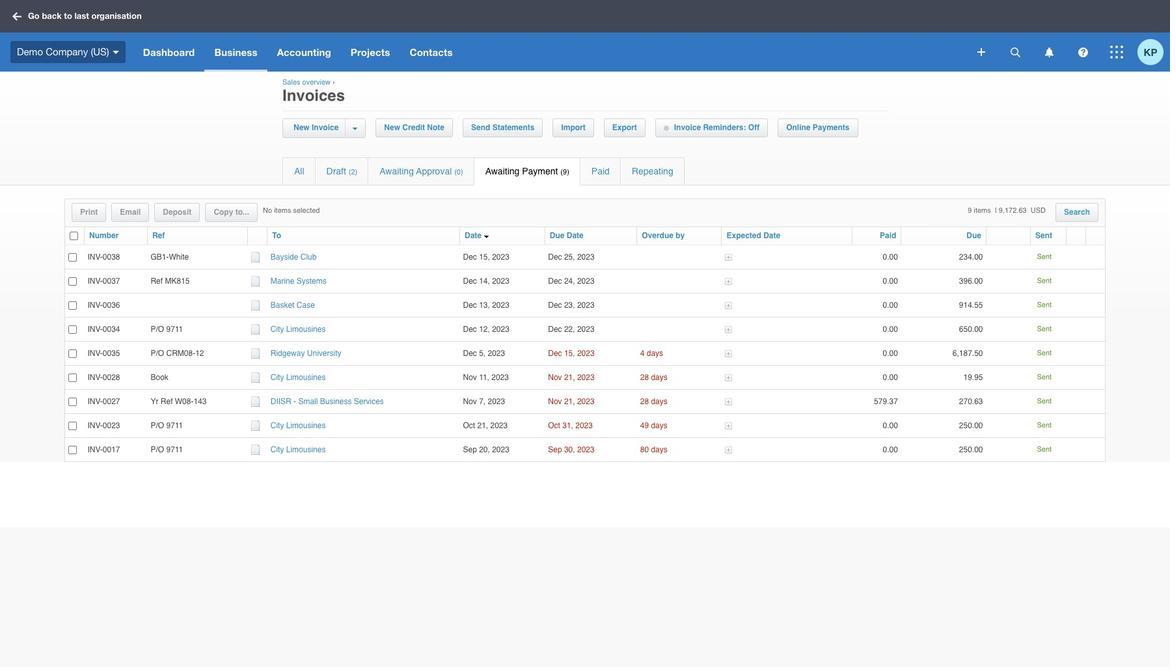 Task type: locate. For each thing, give the bounding box(es) containing it.
dec 25, 2023
[[548, 252, 599, 261]]

2 invoice from the left
[[674, 123, 701, 132]]

0 horizontal spatial invoice
[[312, 123, 339, 132]]

svg image
[[12, 12, 21, 21], [1110, 46, 1123, 59], [1045, 47, 1053, 57], [112, 51, 119, 54]]

payments
[[813, 123, 850, 132]]

dec left 22,
[[548, 324, 562, 334]]

3 p/o from the top
[[151, 421, 164, 430]]

white
[[169, 252, 189, 261]]

2 date from the left
[[567, 231, 584, 240]]

no items selected
[[263, 206, 320, 215]]

80 days
[[640, 445, 668, 454]]

sent for dec 13, 2023
[[1037, 301, 1052, 309]]

import link
[[553, 119, 593, 137]]

sep for sep 20, 2023
[[463, 445, 477, 454]]

awaiting for awaiting payment
[[485, 166, 520, 176]]

days
[[647, 349, 663, 358], [651, 373, 668, 382], [651, 397, 668, 406], [651, 421, 668, 430], [651, 445, 668, 454]]

4 p/o from the top
[[151, 445, 164, 454]]

sent for nov 7, 2023
[[1037, 397, 1052, 406]]

organisation
[[91, 11, 142, 21]]

2 oct from the left
[[548, 421, 560, 430]]

1 vertical spatial dec 15, 2023
[[548, 349, 599, 358]]

250.00 for 49 days
[[959, 421, 983, 430]]

date up dec 25, 2023
[[567, 231, 584, 240]]

1 horizontal spatial new
[[384, 123, 400, 132]]

2 city from the top
[[271, 373, 284, 382]]

1 horizontal spatial items
[[974, 206, 991, 215]]

0 horizontal spatial sep
[[463, 445, 477, 454]]

2 28 days from the top
[[640, 397, 668, 406]]

0 horizontal spatial dec 15, 2023
[[463, 252, 509, 261]]

limousines for oct 21, 2023
[[286, 421, 326, 430]]

1 28 days from the top
[[640, 373, 668, 382]]

p/o for inv-0017
[[151, 445, 164, 454]]

1 horizontal spatial invoice
[[674, 123, 701, 132]]

5 0.00 from the top
[[883, 349, 898, 358]]

p/o right 0017
[[151, 445, 164, 454]]

3 limousines from the top
[[286, 421, 326, 430]]

2 vertical spatial p/o 9711
[[151, 445, 183, 454]]

1 vertical spatial 15,
[[564, 349, 575, 358]]

4 0.00 from the top
[[883, 324, 898, 334]]

inv- up inv-0023
[[88, 397, 103, 406]]

0 horizontal spatial oct
[[463, 421, 475, 430]]

6 0.00 from the top
[[883, 373, 898, 382]]

1 horizontal spatial sep
[[548, 445, 562, 454]]

dec left 14,
[[463, 276, 477, 285]]

all link
[[283, 158, 315, 185]]

3 date from the left
[[763, 231, 780, 240]]

1 vertical spatial p/o 9711
[[151, 421, 183, 430]]

6 inv- from the top
[[88, 373, 103, 382]]

inv- down number link
[[88, 252, 103, 261]]

p/o 9711 for inv-0023
[[151, 421, 183, 430]]

2 horizontal spatial svg image
[[1078, 47, 1088, 57]]

dec 12, 2023
[[463, 324, 509, 334]]

2 28 from the top
[[640, 397, 649, 406]]

due up "25,"
[[550, 231, 565, 240]]

0 vertical spatial 9711
[[166, 324, 183, 334]]

1 oct from the left
[[463, 421, 475, 430]]

date for expected date
[[763, 231, 780, 240]]

nov 21, 2023 down dec 22, 2023
[[548, 373, 599, 382]]

None checkbox
[[70, 232, 78, 240], [68, 277, 77, 285], [68, 325, 77, 334], [68, 397, 77, 406], [68, 446, 77, 454], [70, 232, 78, 240], [68, 277, 77, 285], [68, 325, 77, 334], [68, 397, 77, 406], [68, 446, 77, 454]]

4 limousines from the top
[[286, 445, 326, 454]]

invoice down invoices
[[312, 123, 339, 132]]

basket case link
[[271, 300, 315, 310]]

items for 9
[[974, 206, 991, 215]]

date up 14,
[[465, 231, 482, 240]]

sent
[[1035, 231, 1052, 240], [1037, 253, 1052, 261], [1037, 277, 1052, 285], [1037, 301, 1052, 309], [1037, 325, 1052, 333], [1037, 349, 1052, 357], [1037, 373, 1052, 381], [1037, 397, 1052, 406], [1037, 421, 1052, 430], [1037, 445, 1052, 454]]

date
[[465, 231, 482, 240], [567, 231, 584, 240], [763, 231, 780, 240]]

number link
[[89, 231, 119, 240]]

1 horizontal spatial 15,
[[564, 349, 575, 358]]

p/o 9711
[[151, 324, 183, 334], [151, 421, 183, 430], [151, 445, 183, 454]]

1 vertical spatial business
[[320, 397, 352, 406]]

1 vertical spatial 28
[[640, 397, 649, 406]]

inv- down inv-0027
[[88, 421, 103, 430]]

dec 15, 2023
[[463, 252, 509, 261], [548, 349, 599, 358]]

oct down nov 7, 2023
[[463, 421, 475, 430]]

9711 for 0017
[[166, 445, 183, 454]]

›
[[333, 78, 335, 87]]

1 horizontal spatial oct
[[548, 421, 560, 430]]

2 city limousines from the top
[[271, 373, 326, 382]]

3 city limousines link from the top
[[271, 421, 326, 430]]

ref right yr
[[161, 397, 173, 406]]

9 inv- from the top
[[88, 445, 103, 454]]

None checkbox
[[68, 253, 77, 261], [68, 301, 77, 310], [68, 349, 77, 358], [68, 373, 77, 382], [68, 422, 77, 430], [68, 253, 77, 261], [68, 301, 77, 310], [68, 349, 77, 358], [68, 373, 77, 382], [68, 422, 77, 430]]

3 0.00 from the top
[[883, 300, 898, 310]]

business inside dropdown button
[[214, 46, 257, 58]]

1 vertical spatial 250.00
[[959, 445, 983, 454]]

2 vertical spatial 9711
[[166, 445, 183, 454]]

1 city limousines link from the top
[[271, 324, 326, 334]]

1 items from the left
[[274, 206, 291, 215]]

inv- for inv-0037
[[88, 276, 103, 285]]

4 city from the top
[[271, 445, 284, 454]]

new down invoices
[[294, 123, 310, 132]]

1 horizontal spatial due
[[967, 231, 981, 240]]

services
[[354, 397, 384, 406]]

0 horizontal spatial paid link
[[580, 158, 620, 185]]

inv- down inv-0037
[[88, 300, 103, 310]]

143
[[194, 397, 207, 406]]

items
[[274, 206, 291, 215], [974, 206, 991, 215]]

0 vertical spatial paid link
[[580, 158, 620, 185]]

1 inv- from the top
[[88, 252, 103, 261]]

inv- for inv-0023
[[88, 421, 103, 430]]

sep left 20,
[[463, 445, 477, 454]]

3 city from the top
[[271, 421, 284, 430]]

business
[[214, 46, 257, 58], [320, 397, 352, 406]]

21, down 7,
[[477, 421, 488, 430]]

days right 80
[[651, 445, 668, 454]]

8 0.00 from the top
[[883, 445, 898, 454]]

back
[[42, 11, 62, 21]]

1 9711 from the top
[[166, 324, 183, 334]]

1 nov 21, 2023 from the top
[[548, 373, 599, 382]]

28 for nov 7, 2023
[[640, 397, 649, 406]]

deposit
[[163, 208, 192, 217]]

awaiting left payment
[[485, 166, 520, 176]]

1 vertical spatial 9711
[[166, 421, 183, 430]]

payment
[[522, 166, 558, 176]]

dec left the 24,
[[548, 276, 562, 285]]

sep 20, 2023
[[463, 445, 509, 454]]

no
[[263, 206, 272, 215]]

28 days down 4 days
[[640, 373, 668, 382]]

banner
[[0, 0, 1170, 72]]

28 down 4
[[640, 373, 649, 382]]

7 inv- from the top
[[88, 397, 103, 406]]

dec left the 12,
[[463, 324, 477, 334]]

basket case
[[271, 300, 315, 310]]

28 days up 49 days
[[640, 397, 668, 406]]

2 p/o from the top
[[151, 349, 164, 358]]

5,
[[479, 349, 486, 358]]

0 vertical spatial 28
[[640, 373, 649, 382]]

dec down dec 22, 2023
[[548, 349, 562, 358]]

nov 21, 2023 for nov 7, 2023
[[548, 397, 599, 406]]

inv- down inv-0035
[[88, 373, 103, 382]]

days right 4
[[647, 349, 663, 358]]

inv- up inv-0036
[[88, 276, 103, 285]]

new credit note link
[[376, 119, 452, 137]]

1 vertical spatial nov 21, 2023
[[548, 397, 599, 406]]

1 sep from the left
[[463, 445, 477, 454]]

28 days for nov 11, 2023
[[640, 373, 668, 382]]

awaiting payment (9)
[[485, 166, 569, 176]]

2 inv- from the top
[[88, 276, 103, 285]]

repeating link
[[621, 158, 684, 185]]

15, down 22,
[[564, 349, 575, 358]]

1 0.00 from the top
[[883, 252, 898, 261]]

projects button
[[341, 33, 400, 72]]

7 0.00 from the top
[[883, 421, 898, 430]]

invoice left reminders:
[[674, 123, 701, 132]]

0 horizontal spatial new
[[294, 123, 310, 132]]

sent for dec 14, 2023
[[1037, 277, 1052, 285]]

sep for sep 30, 2023
[[548, 445, 562, 454]]

7,
[[479, 397, 486, 406]]

80
[[640, 445, 649, 454]]

p/o for inv-0035
[[151, 349, 164, 358]]

kp button
[[1138, 33, 1170, 72]]

2 items from the left
[[974, 206, 991, 215]]

inv-0037
[[88, 276, 120, 285]]

250.00 for 80 days
[[959, 445, 983, 454]]

0 horizontal spatial business
[[214, 46, 257, 58]]

1 p/o 9711 from the top
[[151, 324, 183, 334]]

due date
[[550, 231, 584, 240]]

3 city limousines from the top
[[271, 421, 326, 430]]

items for no
[[274, 206, 291, 215]]

1 awaiting from the left
[[380, 166, 414, 176]]

2 awaiting from the left
[[485, 166, 520, 176]]

copy to...
[[214, 208, 249, 217]]

3 p/o 9711 from the top
[[151, 445, 183, 454]]

nov 21, 2023 for nov 11, 2023
[[548, 373, 599, 382]]

1 horizontal spatial awaiting
[[485, 166, 520, 176]]

1 limousines from the top
[[286, 324, 326, 334]]

1 p/o from the top
[[151, 324, 164, 334]]

ref up gb1-
[[152, 231, 165, 240]]

15, down date link
[[479, 252, 490, 261]]

2 0.00 from the top
[[883, 276, 898, 285]]

4 city limousines from the top
[[271, 445, 326, 454]]

2023
[[492, 252, 509, 261], [577, 252, 595, 261], [492, 276, 509, 285], [577, 276, 595, 285], [492, 300, 509, 310], [577, 300, 595, 310], [492, 324, 509, 334], [577, 324, 595, 334], [488, 349, 505, 358], [577, 349, 595, 358], [492, 373, 509, 382], [577, 373, 595, 382], [488, 397, 505, 406], [577, 397, 595, 406], [490, 421, 508, 430], [575, 421, 593, 430], [492, 445, 509, 454], [577, 445, 595, 454]]

inv- down inv-0023
[[88, 445, 103, 454]]

p/o down yr
[[151, 421, 164, 430]]

0 horizontal spatial due
[[550, 231, 565, 240]]

1 city limousines from the top
[[271, 324, 326, 334]]

new invoice link
[[290, 119, 345, 137]]

inv- for inv-0027
[[88, 397, 103, 406]]

new left credit
[[384, 123, 400, 132]]

sent for nov 11, 2023
[[1037, 373, 1052, 381]]

number
[[89, 231, 119, 240]]

4 city limousines link from the top
[[271, 445, 326, 454]]

3 inv- from the top
[[88, 300, 103, 310]]

new for new credit note
[[384, 123, 400, 132]]

bayside club
[[271, 252, 317, 261]]

sent for sep 20, 2023
[[1037, 445, 1052, 454]]

0 horizontal spatial awaiting
[[380, 166, 414, 176]]

sep left 30,
[[548, 445, 562, 454]]

28 for nov 11, 2023
[[640, 373, 649, 382]]

new inside new invoice link
[[294, 123, 310, 132]]

overdue
[[642, 231, 674, 240]]

sent for dec 5, 2023
[[1037, 349, 1052, 357]]

svg image
[[1010, 47, 1020, 57], [1078, 47, 1088, 57], [977, 48, 985, 56]]

inv- down inv-0036
[[88, 324, 103, 334]]

p/o left crm08-
[[151, 349, 164, 358]]

0 horizontal spatial date
[[465, 231, 482, 240]]

28 up 49
[[640, 397, 649, 406]]

city limousines link for oct 21, 2023
[[271, 421, 326, 430]]

0 vertical spatial ref
[[152, 231, 165, 240]]

dec down date link
[[463, 252, 477, 261]]

0038
[[103, 252, 120, 261]]

dec 15, 2023 down dec 22, 2023
[[548, 349, 599, 358]]

1 vertical spatial ref
[[151, 276, 163, 285]]

2 9711 from the top
[[166, 421, 183, 430]]

date right the expected
[[763, 231, 780, 240]]

dec 15, 2023 up 'dec 14, 2023' on the left of page
[[463, 252, 509, 261]]

ridgeway university
[[271, 349, 341, 358]]

2 limousines from the top
[[286, 373, 326, 382]]

demo
[[17, 46, 43, 57]]

4 inv- from the top
[[88, 324, 103, 334]]

marine systems
[[271, 276, 327, 285]]

24,
[[564, 276, 575, 285]]

nov 21, 2023 up oct 31, 2023
[[548, 397, 599, 406]]

1 horizontal spatial dec 15, 2023
[[548, 349, 599, 358]]

0.00 for dec 25, 2023
[[883, 252, 898, 261]]

5 inv- from the top
[[88, 349, 103, 358]]

dec left "25,"
[[548, 252, 562, 261]]

ref left mk815
[[151, 276, 163, 285]]

due up 234.00
[[967, 231, 981, 240]]

accounting
[[277, 46, 331, 58]]

contacts
[[410, 46, 453, 58]]

2 city limousines link from the top
[[271, 373, 326, 382]]

ref link
[[152, 231, 165, 240]]

dec
[[463, 252, 477, 261], [548, 252, 562, 261], [463, 276, 477, 285], [548, 276, 562, 285], [463, 300, 477, 310], [548, 300, 562, 310], [463, 324, 477, 334], [548, 324, 562, 334], [463, 349, 477, 358], [548, 349, 562, 358]]

1 new from the left
[[294, 123, 310, 132]]

days down 4 days
[[651, 373, 668, 382]]

p/o 9711 for inv-0034
[[151, 324, 183, 334]]

1 vertical spatial paid link
[[880, 231, 896, 240]]

1 horizontal spatial business
[[320, 397, 352, 406]]

days for dec 5, 2023
[[647, 349, 663, 358]]

2 250.00 from the top
[[959, 445, 983, 454]]

0 vertical spatial p/o 9711
[[151, 324, 183, 334]]

city for 0028
[[271, 373, 284, 382]]

statements
[[492, 123, 535, 132]]

svg image inside go back to last organisation link
[[12, 12, 21, 21]]

2 p/o 9711 from the top
[[151, 421, 183, 430]]

ref
[[152, 231, 165, 240], [151, 276, 163, 285], [161, 397, 173, 406]]

days right 49
[[651, 421, 668, 430]]

0 vertical spatial 15,
[[479, 252, 490, 261]]

inv- up inv-0028
[[88, 349, 103, 358]]

1 horizontal spatial paid
[[880, 231, 896, 240]]

accounting button
[[267, 33, 341, 72]]

send statements link
[[463, 119, 542, 137]]

21, down 22,
[[564, 373, 575, 382]]

-
[[294, 397, 296, 406]]

2 nov 21, 2023 from the top
[[548, 397, 599, 406]]

due date link
[[550, 231, 584, 240]]

import
[[561, 123, 586, 132]]

days up 49 days
[[651, 397, 668, 406]]

2 new from the left
[[384, 123, 400, 132]]

1 horizontal spatial paid link
[[880, 231, 896, 240]]

1 city from the top
[[271, 324, 284, 334]]

1 vertical spatial 28 days
[[640, 397, 668, 406]]

new inside new credit note link
[[384, 123, 400, 132]]

(us)
[[91, 46, 109, 57]]

items right no
[[274, 206, 291, 215]]

items right 9
[[974, 206, 991, 215]]

8 inv- from the top
[[88, 421, 103, 430]]

dec left 13,
[[463, 300, 477, 310]]

inv-0028
[[88, 373, 120, 382]]

1 250.00 from the top
[[959, 421, 983, 430]]

limousines for nov 11, 2023
[[286, 373, 326, 382]]

2 sep from the left
[[548, 445, 562, 454]]

yr ref w08-143
[[151, 397, 207, 406]]

1 28 from the top
[[640, 373, 649, 382]]

email
[[120, 208, 141, 217]]

579.37
[[874, 397, 898, 406]]

book
[[151, 373, 168, 382]]

0 vertical spatial 28 days
[[640, 373, 668, 382]]

0 vertical spatial business
[[214, 46, 257, 58]]

dec 13, 2023
[[463, 300, 509, 310]]

0 vertical spatial paid
[[591, 166, 610, 176]]

awaiting left 'approval' at the top
[[380, 166, 414, 176]]

nov 11, 2023
[[463, 373, 509, 382]]

9711 for 0023
[[166, 421, 183, 430]]

2 horizontal spatial date
[[763, 231, 780, 240]]

dec left 23,
[[548, 300, 562, 310]]

p/o for inv-0034
[[151, 324, 164, 334]]

city limousines link for nov 11, 2023
[[271, 373, 326, 382]]

p/o
[[151, 324, 164, 334], [151, 349, 164, 358], [151, 421, 164, 430], [151, 445, 164, 454]]

0 vertical spatial 250.00
[[959, 421, 983, 430]]

0 horizontal spatial items
[[274, 206, 291, 215]]

p/o up the p/o crm08-12
[[151, 324, 164, 334]]

crm08-
[[166, 349, 195, 358]]

3 9711 from the top
[[166, 445, 183, 454]]

0 vertical spatial 21,
[[564, 373, 575, 382]]

1 due from the left
[[550, 231, 565, 240]]

0.00
[[883, 252, 898, 261], [883, 276, 898, 285], [883, 300, 898, 310], [883, 324, 898, 334], [883, 349, 898, 358], [883, 373, 898, 382], [883, 421, 898, 430], [883, 445, 898, 454]]

due for due link
[[967, 231, 981, 240]]

0 vertical spatial nov 21, 2023
[[548, 373, 599, 382]]

club
[[301, 252, 317, 261]]

sent for dec 15, 2023
[[1037, 253, 1052, 261]]

1 vertical spatial 21,
[[564, 397, 575, 406]]

invoice reminders:                                  off link
[[656, 119, 767, 137]]

oct left 31,
[[548, 421, 560, 430]]

1 horizontal spatial date
[[567, 231, 584, 240]]

2 due from the left
[[967, 231, 981, 240]]

due for due date
[[550, 231, 565, 240]]

21, up 31,
[[564, 397, 575, 406]]



Task type: describe. For each thing, give the bounding box(es) containing it.
dec 5, 2023
[[463, 349, 505, 358]]

copy to... link
[[206, 204, 257, 221]]

systems
[[297, 276, 327, 285]]

19.95
[[963, 373, 983, 382]]

28 days for nov 7, 2023
[[640, 397, 668, 406]]

to link
[[272, 231, 281, 240]]

projects
[[351, 46, 390, 58]]

0 horizontal spatial 15,
[[479, 252, 490, 261]]

49
[[640, 421, 649, 430]]

print link
[[72, 204, 106, 221]]

0 horizontal spatial paid
[[591, 166, 610, 176]]

4
[[640, 349, 645, 358]]

inv- for inv-0035
[[88, 349, 103, 358]]

go
[[28, 11, 40, 21]]

2 vertical spatial 21,
[[477, 421, 488, 430]]

selected
[[293, 206, 320, 215]]

0.00 for dec 22, 2023
[[883, 324, 898, 334]]

sep 30, 2023
[[548, 445, 599, 454]]

marine systems link
[[271, 276, 327, 285]]

reminders:
[[703, 123, 746, 132]]

0.00 for oct 31, 2023
[[883, 421, 898, 430]]

copy
[[214, 208, 233, 217]]

city for 0017
[[271, 445, 284, 454]]

1 date from the left
[[465, 231, 482, 240]]

0.00 for dec 24, 2023
[[883, 276, 898, 285]]

oct 31, 2023
[[548, 421, 597, 430]]

inv-0035
[[88, 349, 120, 358]]

dec 24, 2023
[[548, 276, 599, 285]]

draft
[[326, 166, 346, 176]]

650.00
[[959, 324, 983, 334]]

30,
[[564, 445, 575, 454]]

0034
[[103, 324, 120, 334]]

9
[[968, 206, 972, 215]]

search link
[[1056, 204, 1098, 221]]

export link
[[604, 119, 645, 137]]

small
[[298, 397, 318, 406]]

expected date
[[727, 231, 780, 240]]

limousines for sep 20, 2023
[[286, 445, 326, 454]]

ref for ref mk815
[[151, 276, 163, 285]]

inv- for inv-0017
[[88, 445, 103, 454]]

go back to last organisation
[[28, 11, 142, 21]]

city for 0034
[[271, 324, 284, 334]]

21, for nov 11, 2023
[[564, 373, 575, 382]]

w08-
[[175, 397, 194, 406]]

city for 0023
[[271, 421, 284, 430]]

note
[[427, 123, 445, 132]]

2 vertical spatial ref
[[161, 397, 173, 406]]

31,
[[562, 421, 573, 430]]

1 invoice from the left
[[312, 123, 339, 132]]

0036
[[103, 300, 120, 310]]

awaiting for awaiting approval
[[380, 166, 414, 176]]

svg image inside demo company (us) popup button
[[112, 51, 119, 54]]

city limousines for dec 12, 2023
[[271, 324, 326, 334]]

days for nov 7, 2023
[[651, 397, 668, 406]]

city limousines for oct 21, 2023
[[271, 421, 326, 430]]

sent for dec 12, 2023
[[1037, 325, 1052, 333]]

new invoice
[[294, 123, 339, 132]]

inv- for inv-0036
[[88, 300, 103, 310]]

new credit note
[[384, 123, 445, 132]]

city limousines for nov 11, 2023
[[271, 373, 326, 382]]

diisr
[[271, 397, 291, 406]]

21, for nov 7, 2023
[[564, 397, 575, 406]]

9711 for 0034
[[166, 324, 183, 334]]

dashboard link
[[133, 33, 205, 72]]

export
[[612, 123, 637, 132]]

print
[[80, 208, 98, 217]]

all
[[294, 166, 304, 176]]

diisr - small business services
[[271, 397, 384, 406]]

ridgeway
[[271, 349, 305, 358]]

dec 22, 2023
[[548, 324, 599, 334]]

inv- for inv-0028
[[88, 373, 103, 382]]

0017
[[103, 445, 120, 454]]

0.00 for dec 15, 2023
[[883, 349, 898, 358]]

bayside
[[271, 252, 298, 261]]

oct for oct 31, 2023
[[548, 421, 560, 430]]

1 horizontal spatial svg image
[[1010, 47, 1020, 57]]

ref mk815
[[151, 276, 190, 285]]

gb1-white
[[151, 252, 189, 261]]

0 vertical spatial dec 15, 2023
[[463, 252, 509, 261]]

deposit link
[[155, 204, 199, 221]]

sent link
[[1035, 231, 1052, 240]]

14,
[[479, 276, 490, 285]]

396.00
[[959, 276, 983, 285]]

oct 21, 2023
[[463, 421, 508, 430]]

contacts button
[[400, 33, 463, 72]]

22,
[[564, 324, 575, 334]]

dec left 5,
[[463, 349, 477, 358]]

sent for oct 21, 2023
[[1037, 421, 1052, 430]]

dec 23, 2023
[[548, 300, 599, 310]]

p/o for inv-0023
[[151, 421, 164, 430]]

new for new invoice
[[294, 123, 310, 132]]

0.00 for dec 23, 2023
[[883, 300, 898, 310]]

20,
[[479, 445, 490, 454]]

send
[[471, 123, 490, 132]]

days for oct 21, 2023
[[651, 421, 668, 430]]

days for nov 11, 2023
[[651, 373, 668, 382]]

p/o 9711 for inv-0017
[[151, 445, 183, 454]]

914.55
[[959, 300, 983, 310]]

yr
[[151, 397, 158, 406]]

banner containing kp
[[0, 0, 1170, 72]]

49 days
[[640, 421, 668, 430]]

sales overview link
[[282, 78, 331, 87]]

inv- for inv-0038
[[88, 252, 103, 261]]

days for sep 20, 2023
[[651, 445, 668, 454]]

city limousines for sep 20, 2023
[[271, 445, 326, 454]]

city limousines link for dec 12, 2023
[[271, 324, 326, 334]]

to
[[272, 231, 281, 240]]

limousines for dec 12, 2023
[[286, 324, 326, 334]]

p/o crm08-12
[[151, 349, 204, 358]]

0 horizontal spatial svg image
[[977, 48, 985, 56]]

expected date link
[[727, 231, 780, 240]]

invoices
[[282, 87, 345, 105]]

(2)
[[349, 168, 357, 176]]

0027
[[103, 397, 120, 406]]

kp
[[1144, 46, 1157, 58]]

to
[[64, 11, 72, 21]]

nov 7, 2023
[[463, 397, 505, 406]]

ref for ref link
[[152, 231, 165, 240]]

city limousines link for sep 20, 2023
[[271, 445, 326, 454]]

case
[[297, 300, 315, 310]]

demo company (us)
[[17, 46, 109, 57]]

1 vertical spatial paid
[[880, 231, 896, 240]]

inv- for inv-0034
[[88, 324, 103, 334]]

date for due date
[[567, 231, 584, 240]]

company
[[46, 46, 88, 57]]

13,
[[479, 300, 490, 310]]

university
[[307, 349, 341, 358]]

oct for oct 21, 2023
[[463, 421, 475, 430]]

0.00 for sep 30, 2023
[[883, 445, 898, 454]]

inv-0036
[[88, 300, 120, 310]]

0.00 for nov 21, 2023
[[883, 373, 898, 382]]

approval
[[416, 166, 452, 176]]

12
[[195, 349, 204, 358]]

repeating
[[632, 166, 673, 176]]

marine
[[271, 276, 294, 285]]

bayside club link
[[271, 252, 317, 261]]

business button
[[205, 33, 267, 72]]



Task type: vqa. For each thing, say whether or not it's contained in the screenshot.


